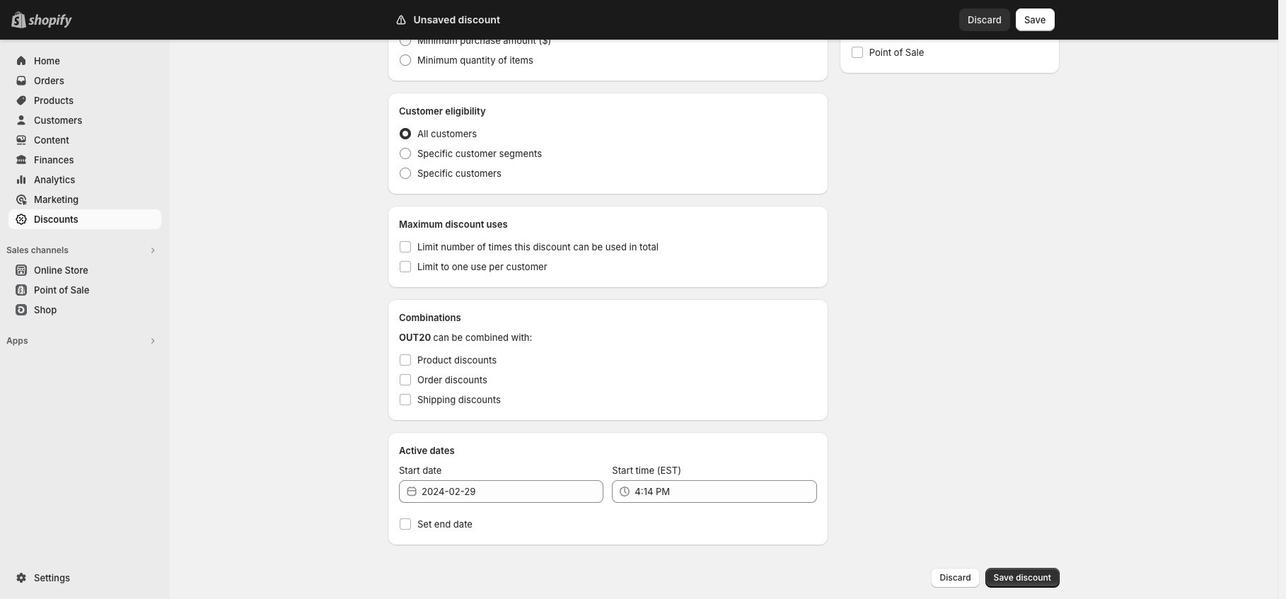 Task type: locate. For each thing, give the bounding box(es) containing it.
YYYY-MM-DD text field
[[422, 480, 604, 503]]



Task type: describe. For each thing, give the bounding box(es) containing it.
shopify image
[[28, 14, 72, 28]]

Enter time text field
[[635, 480, 817, 503]]



Task type: vqa. For each thing, say whether or not it's contained in the screenshot.
YYYY-MM-DD text box
yes



